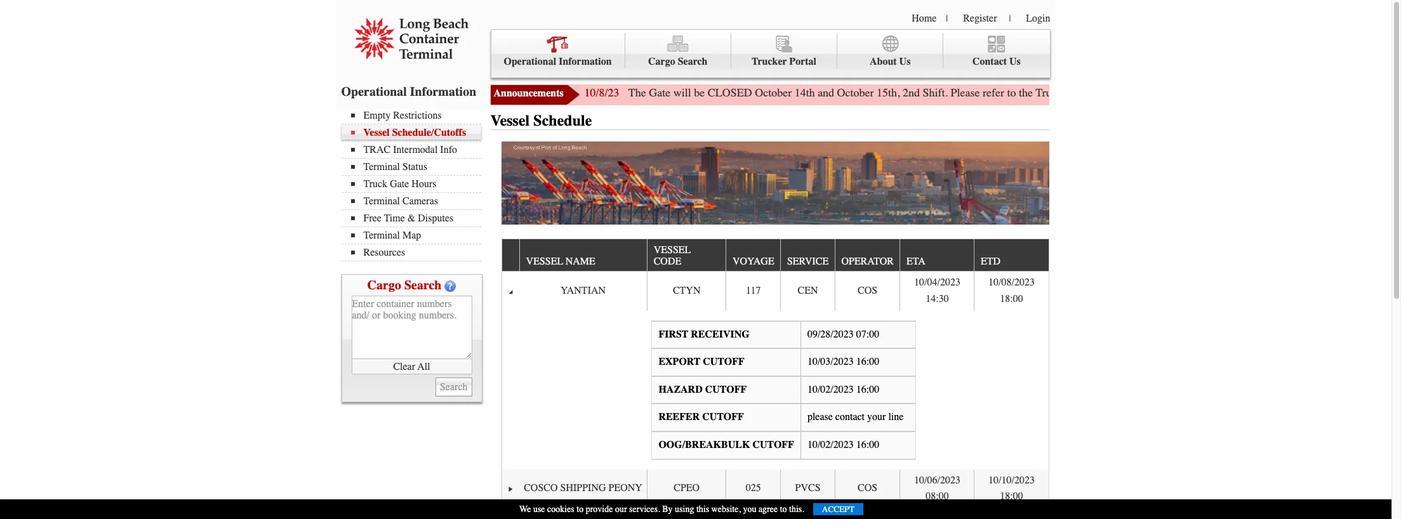 Task type: locate. For each thing, give the bounding box(es) containing it.
operational information up announcements
[[504, 56, 612, 67]]

2 the from the left
[[1288, 86, 1302, 100]]

10/03/2023
[[808, 356, 854, 368]]

0 vertical spatial 10/02/2023 16:00
[[808, 384, 879, 395]]

contact
[[835, 412, 865, 423]]

18:00 down 10/08/2023
[[1000, 293, 1023, 305]]

cutoff up the 025
[[753, 439, 794, 451]]

october down trucker
[[755, 86, 792, 100]]

1 vertical spatial 18:00
[[1000, 491, 1023, 502]]

1 horizontal spatial hours
[[1090, 86, 1118, 100]]

home
[[912, 13, 937, 24]]

10/10/2023 18:00
[[989, 475, 1035, 502]]

10/02/2023
[[808, 384, 854, 395], [808, 439, 854, 451]]

web
[[1121, 86, 1140, 100]]

1 16:00 from the top
[[856, 356, 879, 368]]

2 cos cell from the top
[[835, 470, 900, 508]]

clear all button
[[351, 359, 472, 375]]

0 vertical spatial terminal
[[363, 161, 400, 173]]

search up be
[[678, 56, 708, 67]]

1 horizontal spatial menu bar
[[490, 29, 1050, 78]]

gate down status
[[390, 178, 409, 190]]

10/04/2023 14:30
[[914, 277, 961, 305]]

1 the from the left
[[1019, 86, 1033, 100]]

18:00 inside 10/08/2023 18:00
[[1000, 293, 1023, 305]]

10/02/2023 down please
[[808, 439, 854, 451]]

16:00 up your
[[856, 384, 879, 395]]

2 vertical spatial 16:00
[[856, 439, 879, 451]]

cutoff for oog/breakbulk cutoff
[[753, 439, 794, 451]]

08:00
[[926, 491, 949, 502]]

gate
[[649, 86, 671, 100], [1065, 86, 1087, 100], [390, 178, 409, 190]]

october
[[755, 86, 792, 100], [837, 86, 874, 100]]

accept
[[822, 505, 855, 514]]

register link
[[963, 13, 997, 24]]

to right refer
[[1007, 86, 1016, 100]]

0 vertical spatial 16:00
[[856, 356, 879, 368]]

further
[[1183, 86, 1214, 100]]

cutoff down export cutoff
[[705, 384, 747, 395]]

07:00
[[856, 329, 879, 340]]

18:00 for 10/10/2023 18:00
[[1000, 491, 1023, 502]]

cos up accept button on the bottom
[[858, 483, 878, 494]]

1 vertical spatial cos cell
[[835, 470, 900, 508]]

0 horizontal spatial vessel
[[526, 256, 563, 267]]

0 vertical spatial search
[[678, 56, 708, 67]]

0 vertical spatial cargo
[[648, 56, 675, 67]]

10/8/23 the gate will be closed october 14th and october 15th, 2nd shift. please refer to the truck gate hours web page for further gate details for the week.
[[584, 86, 1332, 100]]

2 | from the left
[[1009, 13, 1011, 24]]

10/10/2023
[[989, 475, 1035, 486]]

0 horizontal spatial information
[[410, 84, 476, 99]]

operational information
[[504, 56, 612, 67], [341, 84, 476, 99]]

cos cell right pvcs
[[835, 470, 900, 508]]

1 vertical spatial truck
[[363, 178, 387, 190]]

10/02/2023 16:00 down contact
[[808, 439, 879, 451]]

1 horizontal spatial cargo search
[[648, 56, 708, 67]]

vessel down announcements
[[490, 112, 530, 130]]

1 row from the top
[[502, 239, 1049, 272]]

1 horizontal spatial |
[[1009, 13, 1011, 24]]

gate right the
[[649, 86, 671, 100]]

contact
[[973, 56, 1007, 67]]

1 terminal from the top
[[363, 161, 400, 173]]

10/03/2023 16:00
[[808, 356, 879, 368]]

free time & disputes link
[[351, 213, 481, 224]]

0 vertical spatial cos cell
[[835, 272, 900, 311]]

10/02/2023 down 10/03/2023 on the bottom right of page
[[808, 384, 854, 395]]

0 vertical spatial cos
[[858, 285, 878, 297]]

4 cell from the left
[[780, 508, 835, 519]]

resources
[[363, 247, 405, 258]]

10/04/2023 14:30 cell
[[900, 272, 974, 311]]

search
[[678, 56, 708, 67], [404, 278, 442, 293]]

0 vertical spatial operational
[[504, 56, 556, 67]]

0 vertical spatial menu bar
[[490, 29, 1050, 78]]

october right and
[[837, 86, 874, 100]]

row group
[[502, 272, 1049, 519]]

15th,
[[877, 86, 900, 100]]

hazard cutoff
[[659, 384, 747, 395]]

1 horizontal spatial search
[[678, 56, 708, 67]]

trucker portal
[[752, 56, 816, 67]]

hours up cameras
[[412, 178, 436, 190]]

reefer
[[659, 412, 700, 423]]

4 row from the top
[[502, 508, 1049, 519]]

please
[[951, 86, 980, 100]]

| right home
[[946, 13, 948, 24]]

1 vertical spatial 10/02/2023
[[808, 439, 854, 451]]

cargo down resources
[[367, 278, 401, 293]]

cargo up will
[[648, 56, 675, 67]]

schedule/cutoffs
[[392, 127, 466, 138]]

hazard
[[659, 384, 703, 395]]

2 16:00 from the top
[[856, 384, 879, 395]]

to right cookies
[[577, 504, 584, 515]]

vessel up trac at the left top
[[363, 127, 390, 138]]

18:00 down 10/10/2023 at right
[[1000, 491, 1023, 502]]

1 vertical spatial 10/02/2023 16:00
[[808, 439, 879, 451]]

disputes
[[418, 213, 454, 224]]

row
[[502, 239, 1049, 272], [502, 272, 1049, 311], [502, 470, 1049, 508], [502, 508, 1049, 519]]

us inside 'link'
[[899, 56, 911, 67]]

line
[[888, 412, 904, 423]]

hours left web
[[1090, 86, 1118, 100]]

truck down trac at the left top
[[363, 178, 387, 190]]

cell
[[519, 508, 647, 519], [647, 508, 726, 519], [726, 508, 780, 519], [780, 508, 835, 519], [835, 508, 900, 519], [900, 508, 974, 519], [974, 508, 1049, 519]]

10/10/2023 18:00 cell
[[974, 470, 1049, 508]]

cargo search
[[648, 56, 708, 67], [367, 278, 442, 293]]

0 horizontal spatial the
[[1019, 86, 1033, 100]]

information
[[559, 56, 612, 67], [410, 84, 476, 99]]

cutoff up oog/breakbulk cutoff
[[702, 412, 744, 423]]

0 horizontal spatial cargo search
[[367, 278, 442, 293]]

information up restrictions
[[410, 84, 476, 99]]

3 16:00 from the top
[[856, 439, 879, 451]]

1 18:00 from the top
[[1000, 293, 1023, 305]]

service
[[787, 256, 829, 267]]

us right "about"
[[899, 56, 911, 67]]

operational up empty
[[341, 84, 407, 99]]

0 vertical spatial 18:00
[[1000, 293, 1023, 305]]

1 horizontal spatial october
[[837, 86, 874, 100]]

row containing 10/06/2023 08:00
[[502, 470, 1049, 508]]

information up 10/8/23
[[559, 56, 612, 67]]

cargo search down resources link
[[367, 278, 442, 293]]

0 vertical spatial cargo search
[[648, 56, 708, 67]]

vessel name link
[[526, 251, 601, 271]]

closed
[[708, 86, 752, 100]]

10/02/2023 16:00 down 10/03/2023 16:00
[[808, 384, 879, 395]]

cookies
[[547, 504, 574, 515]]

0 horizontal spatial us
[[899, 56, 911, 67]]

home link
[[912, 13, 937, 24]]

| left login link
[[1009, 13, 1011, 24]]

1 horizontal spatial the
[[1288, 86, 1302, 100]]

register
[[963, 13, 997, 24]]

cos cell down the operator
[[835, 272, 900, 311]]

the left week.
[[1288, 86, 1302, 100]]

cos for 10/06/2023
[[858, 483, 878, 494]]

2 10/02/2023 from the top
[[808, 439, 854, 451]]

2 horizontal spatial gate
[[1065, 86, 1087, 100]]

3 row from the top
[[502, 470, 1049, 508]]

the
[[1019, 86, 1033, 100], [1288, 86, 1302, 100]]

cosco shipping peony
[[524, 483, 642, 494]]

1 vertical spatial menu bar
[[341, 109, 487, 262]]

shipping
[[560, 483, 606, 494]]

1 october from the left
[[755, 86, 792, 100]]

vessel up ctyn
[[654, 244, 691, 256]]

cutoff
[[703, 356, 745, 368], [705, 384, 747, 395], [702, 412, 744, 423], [753, 439, 794, 451]]

7 cell from the left
[[974, 508, 1049, 519]]

1 10/02/2023 from the top
[[808, 384, 854, 395]]

1 10/02/2023 16:00 from the top
[[808, 384, 879, 395]]

0 vertical spatial operational information
[[504, 56, 612, 67]]

provide
[[586, 504, 613, 515]]

login
[[1026, 13, 1050, 24]]

about us
[[870, 56, 911, 67]]

truck gate hours link
[[351, 178, 481, 190]]

hours inside empty restrictions vessel schedule/cutoffs trac intermodal info terminal status truck gate hours terminal cameras free time & disputes terminal map resources
[[412, 178, 436, 190]]

for right page
[[1167, 86, 1180, 100]]

be
[[694, 86, 705, 100]]

18:00 inside 10/10/2023 18:00
[[1000, 491, 1023, 502]]

us right contact
[[1010, 56, 1021, 67]]

2 18:00 from the top
[[1000, 491, 1023, 502]]

0 horizontal spatial for
[[1167, 86, 1180, 100]]

2 vertical spatial terminal
[[363, 230, 400, 241]]

3 terminal from the top
[[363, 230, 400, 241]]

0 horizontal spatial vessel
[[363, 127, 390, 138]]

row containing vessel code
[[502, 239, 1049, 272]]

2 cos from the top
[[858, 483, 878, 494]]

service link
[[787, 251, 835, 271]]

1 vertical spatial terminal
[[363, 196, 400, 207]]

16:00 down 07:00
[[856, 356, 879, 368]]

cpeo cell
[[647, 470, 726, 508]]

1 vertical spatial search
[[404, 278, 442, 293]]

row containing 10/04/2023 14:30
[[502, 272, 1049, 311]]

0 horizontal spatial hours
[[412, 178, 436, 190]]

page
[[1143, 86, 1164, 100]]

cos down the operator
[[858, 285, 878, 297]]

0 horizontal spatial |
[[946, 13, 948, 24]]

1 vertical spatial information
[[410, 84, 476, 99]]

0 horizontal spatial truck
[[363, 178, 387, 190]]

0 vertical spatial 10/02/2023
[[808, 384, 854, 395]]

1 horizontal spatial for
[[1272, 86, 1285, 100]]

16:00 down your
[[856, 439, 879, 451]]

reefer cutoff
[[659, 412, 744, 423]]

tree grid
[[502, 239, 1049, 519]]

1 us from the left
[[899, 56, 911, 67]]

vessel
[[654, 244, 691, 256], [526, 256, 563, 267]]

for right details
[[1272, 86, 1285, 100]]

oog/breakbulk cutoff
[[659, 439, 794, 451]]

intermodal
[[393, 144, 438, 156]]

1 cos cell from the top
[[835, 272, 900, 311]]

1 horizontal spatial vessel
[[654, 244, 691, 256]]

using
[[675, 504, 694, 515]]

2 october from the left
[[837, 86, 874, 100]]

search inside menu bar
[[678, 56, 708, 67]]

clear all
[[393, 361, 430, 372]]

1 vertical spatial hours
[[412, 178, 436, 190]]

0 horizontal spatial gate
[[390, 178, 409, 190]]

1 horizontal spatial operational information
[[504, 56, 612, 67]]

1 | from the left
[[946, 13, 948, 24]]

cutoff down receiving
[[703, 356, 745, 368]]

cos cell
[[835, 272, 900, 311], [835, 470, 900, 508]]

menu bar
[[490, 29, 1050, 78], [341, 109, 487, 262]]

10/08/2023 18:00 cell
[[974, 272, 1049, 311]]

to left this.
[[780, 504, 787, 515]]

&
[[408, 213, 415, 224]]

10/02/2023 16:00
[[808, 384, 879, 395], [808, 439, 879, 451]]

1 vertical spatial cos
[[858, 483, 878, 494]]

your
[[867, 412, 886, 423]]

09/28/2023
[[808, 329, 854, 340]]

1 horizontal spatial cargo
[[648, 56, 675, 67]]

1 cos from the top
[[858, 285, 878, 297]]

0 vertical spatial hours
[[1090, 86, 1118, 100]]

the right refer
[[1019, 86, 1033, 100]]

gate left web
[[1065, 86, 1087, 100]]

we use cookies to provide our services. by using this website, you agree to this.
[[519, 504, 804, 515]]

cen
[[798, 285, 818, 297]]

trucker
[[752, 56, 787, 67]]

1 horizontal spatial truck
[[1036, 86, 1063, 100]]

agree
[[759, 504, 778, 515]]

cen cell
[[780, 272, 835, 311]]

1 vertical spatial 16:00
[[856, 384, 879, 395]]

2 10/02/2023 16:00 from the top
[[808, 439, 879, 451]]

terminal up resources
[[363, 230, 400, 241]]

oog/breakbulk
[[659, 439, 750, 451]]

operational information up empty restrictions link at the left
[[341, 84, 476, 99]]

operational up announcements
[[504, 56, 556, 67]]

1 vertical spatial operational
[[341, 84, 407, 99]]

yantian
[[561, 285, 606, 297]]

search down resources link
[[404, 278, 442, 293]]

terminal up free at the left of page
[[363, 196, 400, 207]]

receiving
[[691, 329, 750, 340]]

export
[[659, 356, 701, 368]]

menu bar containing operational information
[[490, 29, 1050, 78]]

gate inside empty restrictions vessel schedule/cutoffs trac intermodal info terminal status truck gate hours terminal cameras free time & disputes terminal map resources
[[390, 178, 409, 190]]

0 vertical spatial truck
[[1036, 86, 1063, 100]]

1 horizontal spatial us
[[1010, 56, 1021, 67]]

login link
[[1026, 13, 1050, 24]]

2 us from the left
[[1010, 56, 1021, 67]]

0 vertical spatial information
[[559, 56, 612, 67]]

0 horizontal spatial menu bar
[[341, 109, 487, 262]]

terminal down trac at the left top
[[363, 161, 400, 173]]

cargo search up will
[[648, 56, 708, 67]]

09/28/2023 07:00
[[808, 329, 879, 340]]

etd link
[[981, 251, 1007, 271]]

1 vertical spatial cargo
[[367, 278, 401, 293]]

vessel left name
[[526, 256, 563, 267]]

None submit
[[436, 378, 472, 397]]

truck right refer
[[1036, 86, 1063, 100]]

0 horizontal spatial operational information
[[341, 84, 476, 99]]

0 horizontal spatial october
[[755, 86, 792, 100]]

menu bar containing empty restrictions
[[341, 109, 487, 262]]

2 for from the left
[[1272, 86, 1285, 100]]

2 row from the top
[[502, 272, 1049, 311]]



Task type: describe. For each thing, give the bounding box(es) containing it.
Enter container numbers and/ or booking numbers.  text field
[[351, 296, 472, 359]]

services.
[[629, 504, 660, 515]]

10/02/2023 for hazard cutoff
[[808, 384, 854, 395]]

truck inside empty restrictions vessel schedule/cutoffs trac intermodal info terminal status truck gate hours terminal cameras free time & disputes terminal map resources
[[363, 178, 387, 190]]

us for about us
[[899, 56, 911, 67]]

2 horizontal spatial to
[[1007, 86, 1016, 100]]

clear
[[393, 361, 415, 372]]

1 horizontal spatial information
[[559, 56, 612, 67]]

all
[[417, 361, 430, 372]]

10/8/23
[[584, 86, 619, 100]]

16:00 for hazard cutoff
[[856, 384, 879, 395]]

cargo inside menu bar
[[648, 56, 675, 67]]

about us link
[[837, 33, 944, 69]]

cameras
[[403, 196, 438, 207]]

operational information link
[[491, 33, 625, 69]]

1 cell from the left
[[519, 508, 647, 519]]

1 horizontal spatial vessel
[[490, 112, 530, 130]]

117 cell
[[726, 272, 780, 311]]

first receiving
[[659, 329, 750, 340]]

ctyn
[[673, 285, 701, 297]]

10/08/2023
[[989, 277, 1035, 288]]

vessel name
[[526, 256, 595, 267]]

0 horizontal spatial operational
[[341, 84, 407, 99]]

vessel for name
[[526, 256, 563, 267]]

16:00 for oog/breakbulk cutoff
[[856, 439, 879, 451]]

cos cell for 10/04/2023
[[835, 272, 900, 311]]

shift.
[[923, 86, 948, 100]]

cutoff for hazard cutoff
[[705, 384, 747, 395]]

empty restrictions link
[[351, 110, 481, 121]]

2 cell from the left
[[647, 508, 726, 519]]

10/02/2023 16:00 for hazard cutoff
[[808, 384, 879, 395]]

empty restrictions vessel schedule/cutoffs trac intermodal info terminal status truck gate hours terminal cameras free time & disputes terminal map resources
[[363, 110, 466, 258]]

will
[[673, 86, 691, 100]]

cos for 10/04/2023
[[858, 285, 878, 297]]

by
[[662, 504, 673, 515]]

etd
[[981, 256, 1001, 267]]

0 horizontal spatial to
[[577, 504, 584, 515]]

10/06/2023 08:00
[[914, 475, 961, 502]]

14th
[[795, 86, 815, 100]]

use
[[533, 504, 545, 515]]

trucker portal link
[[731, 33, 837, 69]]

accept button
[[813, 503, 863, 516]]

voyage
[[733, 256, 774, 267]]

vessel code link
[[654, 239, 691, 271]]

3 cell from the left
[[726, 508, 780, 519]]

free
[[363, 213, 382, 224]]

this
[[696, 504, 709, 515]]

trac intermodal info link
[[351, 144, 481, 156]]

1 for from the left
[[1167, 86, 1180, 100]]

cargo search link
[[625, 33, 731, 69]]

1 vertical spatial operational information
[[341, 84, 476, 99]]

2nd
[[903, 86, 920, 100]]

0 horizontal spatial search
[[404, 278, 442, 293]]

16:00 for export cutoff
[[856, 356, 879, 368]]

vessel for code
[[654, 244, 691, 256]]

gate
[[1217, 86, 1236, 100]]

10/04/2023
[[914, 277, 961, 288]]

trac
[[363, 144, 391, 156]]

row group containing 10/04/2023 14:30
[[502, 272, 1049, 519]]

vessel code
[[654, 244, 691, 267]]

cutoff for reefer cutoff
[[702, 412, 744, 423]]

vessel schedule
[[490, 112, 592, 130]]

vessel inside empty restrictions vessel schedule/cutoffs trac intermodal info terminal status truck gate hours terminal cameras free time & disputes terminal map resources
[[363, 127, 390, 138]]

refer
[[983, 86, 1004, 100]]

10/06/2023 08:00 cell
[[900, 470, 974, 508]]

ctyn cell
[[647, 272, 726, 311]]

please contact your line
[[808, 412, 904, 423]]

pvcs cell
[[780, 470, 835, 508]]

operator
[[842, 256, 894, 267]]

cutoff for export cutoff
[[703, 356, 745, 368]]

cosco
[[524, 483, 558, 494]]

6 cell from the left
[[900, 508, 974, 519]]

117
[[746, 285, 761, 297]]

us for contact us
[[1010, 56, 1021, 67]]

this.
[[789, 504, 804, 515]]

cosco shipping peony cell
[[519, 470, 647, 508]]

map
[[403, 230, 421, 241]]

eta link
[[907, 251, 932, 271]]

operational information inside menu bar
[[504, 56, 612, 67]]

contact us link
[[944, 33, 1050, 69]]

about
[[870, 56, 897, 67]]

18:00 for 10/08/2023 18:00
[[1000, 293, 1023, 305]]

export cutoff
[[659, 356, 745, 368]]

and
[[818, 86, 834, 100]]

1 horizontal spatial operational
[[504, 56, 556, 67]]

tree grid containing vessel code
[[502, 239, 1049, 519]]

pvcs
[[795, 483, 821, 494]]

terminal cameras link
[[351, 196, 481, 207]]

025
[[746, 483, 761, 494]]

terminal map link
[[351, 230, 481, 241]]

schedule
[[533, 112, 592, 130]]

1 horizontal spatial to
[[780, 504, 787, 515]]

status
[[403, 161, 427, 173]]

week.
[[1305, 86, 1332, 100]]

10/02/2023 for oog/breakbulk cutoff
[[808, 439, 854, 451]]

code
[[654, 256, 681, 267]]

details
[[1239, 86, 1269, 100]]

2 terminal from the top
[[363, 196, 400, 207]]

5 cell from the left
[[835, 508, 900, 519]]

025 cell
[[726, 470, 780, 508]]

our
[[615, 504, 627, 515]]

peony
[[609, 483, 642, 494]]

we
[[519, 504, 531, 515]]

14:30
[[926, 293, 949, 305]]

eta
[[907, 256, 926, 267]]

cargo search inside menu bar
[[648, 56, 708, 67]]

the
[[628, 86, 646, 100]]

announcements
[[494, 88, 564, 99]]

you
[[743, 504, 756, 515]]

first
[[659, 329, 688, 340]]

yantian cell
[[519, 272, 647, 311]]

10/02/2023 16:00 for oog/breakbulk cutoff
[[808, 439, 879, 451]]

contact us
[[973, 56, 1021, 67]]

vessel schedule/cutoffs link
[[351, 127, 481, 138]]

info
[[440, 144, 457, 156]]

1 vertical spatial cargo search
[[367, 278, 442, 293]]

0 horizontal spatial cargo
[[367, 278, 401, 293]]

cos cell for 10/06/2023
[[835, 470, 900, 508]]

1 horizontal spatial gate
[[649, 86, 671, 100]]

name
[[565, 256, 595, 267]]



Task type: vqa. For each thing, say whether or not it's contained in the screenshot.


